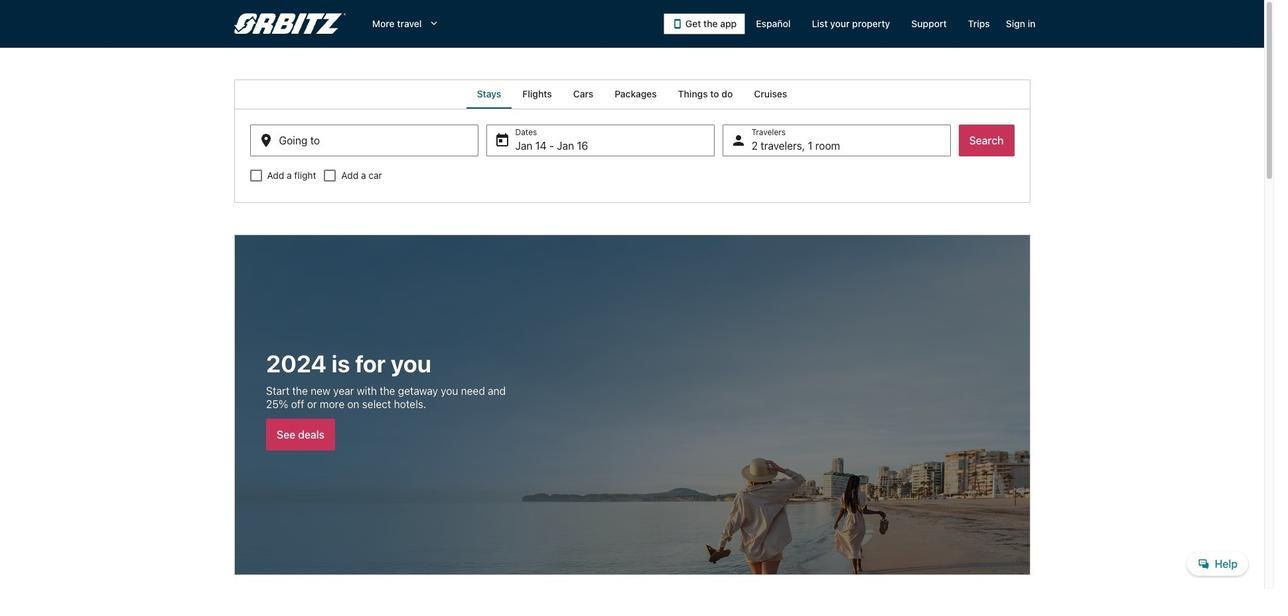 Task type: vqa. For each thing, say whether or not it's contained in the screenshot.
orbitz logo
yes



Task type: locate. For each thing, give the bounding box(es) containing it.
tab list
[[234, 80, 1030, 109]]

main content
[[0, 80, 1264, 590]]



Task type: describe. For each thing, give the bounding box(es) containing it.
orbitz logo image
[[234, 13, 346, 35]]

travel sale activities deals image
[[234, 235, 1030, 576]]

download the app button image
[[672, 19, 683, 29]]



